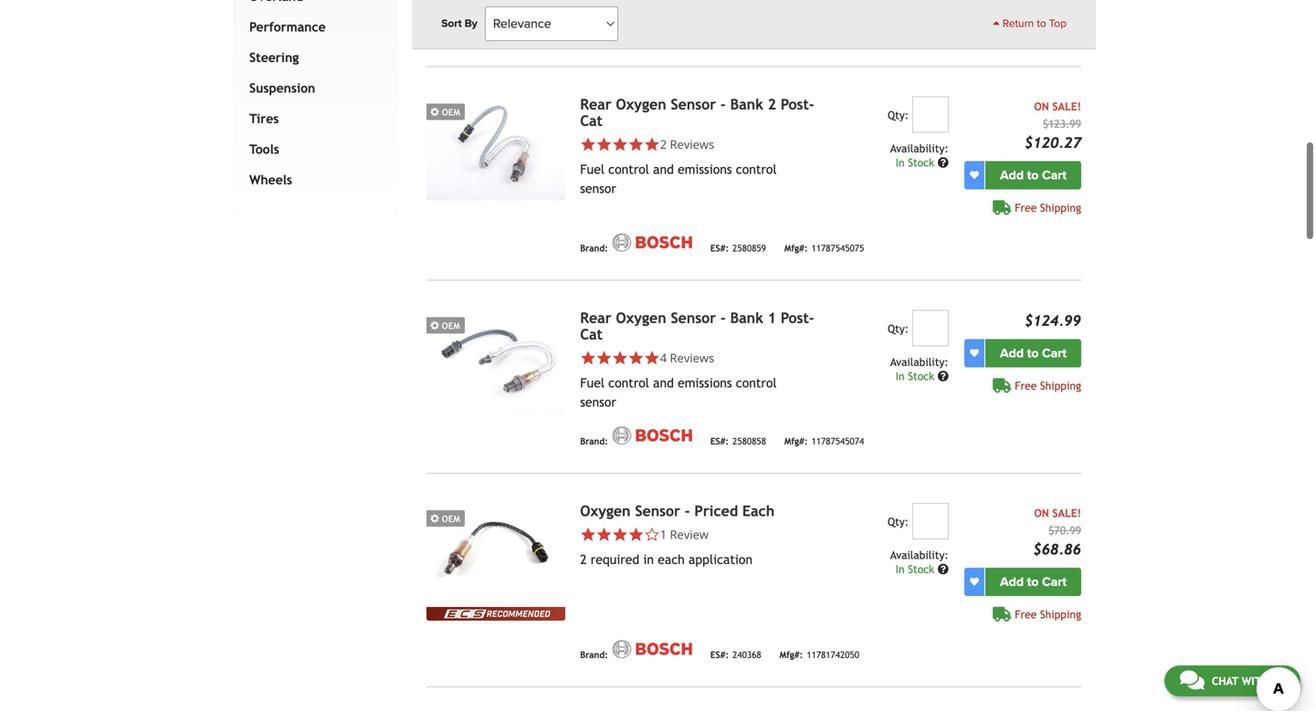 Task type: vqa. For each thing, say whether or not it's contained in the screenshot.
Add to Wish List's THE TO
no



Task type: describe. For each thing, give the bounding box(es) containing it.
brand: for oxygen sensor - priced each
[[580, 650, 608, 661]]

post- for rear oxygen sensor - bank 1 post- cat
[[781, 310, 815, 326]]

cat for rear oxygen sensor - bank 2 post- cat
[[580, 112, 603, 129]]

add to cart button for $120.27
[[986, 161, 1082, 189]]

comments image
[[1180, 670, 1205, 692]]

priced
[[695, 503, 738, 520]]

each
[[658, 553, 685, 567]]

return
[[1003, 17, 1034, 30]]

11787545075
[[812, 243, 865, 254]]

cat for rear oxygen sensor - bank 1 post- cat
[[580, 326, 603, 343]]

performance
[[249, 19, 326, 34]]

2 free shipping from the top
[[1015, 379, 1082, 392]]

oxygen for rear oxygen sensor - bank 1 post- cat
[[616, 310, 667, 326]]

- for 1
[[721, 310, 726, 326]]

2 vertical spatial sensor
[[635, 503, 681, 520]]

add for $68.86
[[1000, 574, 1024, 590]]

shipping for $120.27
[[1041, 201, 1082, 214]]

es#: 2580858
[[711, 436, 766, 447]]

2 question circle image from the top
[[938, 371, 949, 382]]

2 vertical spatial -
[[685, 503, 690, 520]]

to left the top
[[1037, 17, 1047, 30]]

sensor for 2
[[671, 96, 716, 113]]

required
[[591, 553, 640, 567]]

application
[[689, 553, 753, 567]]

1 brand: from the top
[[580, 29, 608, 40]]

11787545074
[[812, 436, 865, 447]]

cart for $68.86
[[1042, 574, 1067, 590]]

in for rear oxygen sensor - bank 2 post- cat
[[896, 156, 905, 169]]

steering link
[[246, 42, 378, 73]]

add to cart button for $68.86
[[986, 568, 1082, 596]]

question circle image for $68.86
[[938, 564, 949, 575]]

1 inside rear oxygen sensor - bank 1 post- cat
[[768, 310, 777, 326]]

fuel control and emissions control sensor for rear oxygen sensor - bank 1 post- cat
[[580, 376, 777, 410]]

in
[[644, 553, 654, 567]]

sort
[[441, 17, 462, 30]]

es#2580859 - 11787545075 - rear oxygen sensor - bank 2 post-cat - fuel control and emissions control sensor - bosch - bmw image
[[427, 96, 566, 200]]

rear oxygen sensor - bank 2 post- cat link
[[580, 96, 815, 129]]

bosch - corporate logo image for rear oxygen sensor - bank 2 post- cat
[[612, 233, 692, 252]]

return to top link
[[993, 16, 1067, 32]]

3 es#: from the top
[[711, 650, 729, 661]]

3 availability: from the top
[[891, 549, 949, 562]]

and for rear oxygen sensor - bank 1 post- cat
[[653, 376, 674, 390]]

add to wish list image for $68.86
[[970, 578, 979, 587]]

reviews for 1
[[670, 350, 715, 366]]

ecs tuning recommends this product. image
[[427, 607, 566, 621]]

es#: 240368
[[711, 650, 762, 661]]

rear oxygen sensor - bank 2 post- cat
[[580, 96, 815, 129]]

suspension
[[249, 81, 315, 95]]

bosch - corporate logo image for oxygen sensor - priced each
[[612, 640, 692, 659]]

stock for 2
[[908, 156, 935, 169]]

1 4 reviews link from the left
[[580, 350, 816, 366]]

chat
[[1212, 675, 1239, 688]]

brand: for rear oxygen sensor - bank 1 post- cat
[[580, 436, 608, 447]]

es#: for 2
[[711, 243, 729, 254]]

fuel control and emissions control sensor for rear oxygen sensor - bank 2 post- cat
[[580, 162, 777, 196]]

availability: for 1
[[891, 356, 949, 368]]

qty: for 2
[[888, 109, 909, 121]]

tools link
[[246, 134, 378, 165]]

1 vertical spatial 1
[[660, 527, 667, 543]]

4 reviews
[[660, 350, 715, 366]]

add to cart for $120.27
[[1000, 167, 1067, 183]]

$70.99
[[1049, 524, 1082, 537]]

availability: for 2
[[891, 142, 949, 155]]

1 2 reviews link from the left
[[580, 136, 816, 152]]

rear oxygen sensor - bank 1 post- cat link
[[580, 310, 815, 343]]

in stock for 2
[[896, 156, 938, 169]]

wheels link
[[246, 165, 378, 195]]

2 shipping from the top
[[1041, 379, 1082, 392]]

to down $124.99
[[1027, 346, 1039, 361]]

control down rear oxygen sensor - bank 2 post- cat
[[609, 162, 650, 177]]

mfg#: 11787545074
[[785, 436, 865, 447]]

on sale! $123.99 $120.27
[[1025, 100, 1082, 151]]

es#240368 - 11781742050 - oxygen sensor - priced each - 2 required in each application - bosch - bmw image
[[427, 503, 566, 607]]

fuel for rear oxygen sensor - bank 2 post- cat
[[580, 162, 605, 177]]

return to top
[[1000, 17, 1067, 30]]

and for rear oxygen sensor - bank 2 post- cat
[[653, 162, 674, 177]]

sensor for rear oxygen sensor - bank 1 post- cat
[[580, 395, 616, 410]]

performance link
[[246, 12, 378, 42]]

2580859
[[733, 243, 766, 254]]

free for $68.86
[[1015, 608, 1037, 621]]

2 2 reviews link from the left
[[660, 136, 715, 152]]

sale! for $120.27
[[1053, 100, 1082, 113]]

cart for $120.27
[[1042, 167, 1067, 183]]

steering
[[249, 50, 299, 65]]

bank for 2
[[731, 96, 764, 113]]

mfg#: 11781742050
[[780, 650, 860, 661]]

1 review
[[660, 527, 709, 543]]

emissions for 1
[[678, 376, 732, 390]]

2 inside rear oxygen sensor - bank 2 post- cat
[[768, 96, 777, 113]]

mfg#: 11787545075
[[785, 243, 865, 254]]



Task type: locate. For each thing, give the bounding box(es) containing it.
2 vertical spatial free
[[1015, 608, 1037, 621]]

4 reviews link
[[580, 350, 816, 366], [660, 350, 715, 366]]

fuel control and emissions control sensor down 2 reviews
[[580, 162, 777, 196]]

2 cart from the top
[[1042, 346, 1067, 361]]

mfg#:
[[785, 243, 808, 254], [785, 436, 808, 447], [780, 650, 803, 661]]

0 vertical spatial -
[[721, 96, 726, 113]]

rear oxygen sensor - bank 1 post- cat
[[580, 310, 815, 343]]

1 vertical spatial -
[[721, 310, 726, 326]]

sensor up 4 reviews
[[671, 310, 716, 326]]

2 1 review link from the left
[[660, 527, 709, 543]]

0 vertical spatial cart
[[1042, 167, 1067, 183]]

1 vertical spatial availability:
[[891, 356, 949, 368]]

3 add to cart from the top
[[1000, 574, 1067, 590]]

each
[[743, 503, 775, 520]]

availability:
[[891, 142, 949, 155], [891, 356, 949, 368], [891, 549, 949, 562]]

sensor
[[671, 96, 716, 113], [671, 310, 716, 326], [635, 503, 681, 520]]

shipping for $68.86
[[1041, 608, 1082, 621]]

free shipping down $124.99
[[1015, 379, 1082, 392]]

add to wish list image
[[970, 171, 979, 180], [970, 349, 979, 358], [970, 578, 979, 587]]

oxygen up 4
[[616, 310, 667, 326]]

1 vertical spatial on
[[1035, 507, 1050, 520]]

shipping down $120.27
[[1041, 201, 1082, 214]]

2 vertical spatial 2
[[580, 553, 587, 567]]

es#2580858 - 11787545074 - rear oxygen sensor - bank 1 post-cat - fuel control and emissions control sensor - bosch - bmw image
[[427, 310, 566, 414]]

add to cart for $68.86
[[1000, 574, 1067, 590]]

1 on from the top
[[1035, 100, 1050, 113]]

brand:
[[580, 29, 608, 40], [580, 243, 608, 254], [580, 436, 608, 447], [580, 650, 608, 661]]

1 vertical spatial qty:
[[888, 322, 909, 335]]

star image
[[580, 136, 596, 152], [596, 136, 612, 152], [612, 136, 628, 152], [644, 136, 660, 152], [580, 350, 596, 366], [596, 350, 612, 366], [628, 350, 644, 366], [612, 527, 628, 543]]

1 reviews from the top
[[670, 136, 715, 152]]

rear
[[580, 96, 612, 113], [580, 310, 612, 326]]

us
[[1272, 675, 1285, 688]]

0 vertical spatial in
[[896, 156, 905, 169]]

sensor up 2 reviews
[[671, 96, 716, 113]]

2 vertical spatial add to cart button
[[986, 568, 1082, 596]]

chat with us link
[[1165, 666, 1301, 697]]

sale! for $68.86
[[1053, 507, 1082, 520]]

0 vertical spatial mfg#:
[[785, 243, 808, 254]]

1 vertical spatial free shipping
[[1015, 379, 1082, 392]]

4 brand: from the top
[[580, 650, 608, 661]]

add for $120.27
[[1000, 167, 1024, 183]]

0 vertical spatial on
[[1035, 100, 1050, 113]]

3 stock from the top
[[908, 563, 935, 576]]

1 vertical spatial 2
[[660, 136, 667, 152]]

es#: left 2580858
[[711, 436, 729, 447]]

es#:
[[711, 243, 729, 254], [711, 436, 729, 447], [711, 650, 729, 661]]

review
[[670, 527, 709, 543]]

oxygen sensor - priced each
[[580, 503, 775, 520]]

sale!
[[1053, 100, 1082, 113], [1053, 507, 1082, 520]]

3 add to wish list image from the top
[[970, 578, 979, 587]]

add
[[1000, 167, 1024, 183], [1000, 346, 1024, 361], [1000, 574, 1024, 590]]

cart
[[1042, 167, 1067, 183], [1042, 346, 1067, 361], [1042, 574, 1067, 590]]

1 in stock from the top
[[896, 156, 938, 169]]

rear for rear oxygen sensor - bank 2 post- cat
[[580, 96, 612, 113]]

control
[[609, 162, 650, 177], [736, 162, 777, 177], [609, 376, 650, 390], [736, 376, 777, 390]]

2 vertical spatial free shipping
[[1015, 608, 1082, 621]]

on inside the on sale! $70.99 $68.86
[[1035, 507, 1050, 520]]

4 reviews link down rear oxygen sensor - bank 1 post- cat
[[660, 350, 715, 366]]

stock for 1
[[908, 370, 935, 383]]

2 qty: from the top
[[888, 322, 909, 335]]

es#: for 1
[[711, 436, 729, 447]]

1 free shipping from the top
[[1015, 201, 1082, 214]]

control up 2580858
[[736, 376, 777, 390]]

1 vertical spatial and
[[653, 376, 674, 390]]

free down $124.99
[[1015, 379, 1037, 392]]

1 horizontal spatial 1
[[768, 310, 777, 326]]

- for 2
[[721, 96, 726, 113]]

0 vertical spatial and
[[653, 162, 674, 177]]

add to wish list image for $120.27
[[970, 171, 979, 180]]

0 vertical spatial sensor
[[671, 96, 716, 113]]

oxygen up 2 reviews
[[616, 96, 667, 113]]

in stock for 1
[[896, 370, 938, 383]]

cat inside rear oxygen sensor - bank 2 post- cat
[[580, 112, 603, 129]]

sensor for 1
[[671, 310, 716, 326]]

empty star image
[[644, 527, 660, 543]]

1 cat from the top
[[580, 112, 603, 129]]

fuel control and emissions control sensor
[[580, 162, 777, 196], [580, 376, 777, 410]]

1 sensor from the top
[[580, 181, 616, 196]]

oxygen inside rear oxygen sensor - bank 2 post- cat
[[616, 96, 667, 113]]

on for $120.27
[[1035, 100, 1050, 113]]

and down 4
[[653, 376, 674, 390]]

$68.86
[[1034, 541, 1082, 558]]

1 bank from the top
[[731, 96, 764, 113]]

free down $68.86
[[1015, 608, 1037, 621]]

stock
[[908, 156, 935, 169], [908, 370, 935, 383], [908, 563, 935, 576]]

3 question circle image from the top
[[938, 564, 949, 575]]

post- inside rear oxygen sensor - bank 1 post- cat
[[781, 310, 815, 326]]

in for oxygen sensor - priced each
[[896, 563, 905, 576]]

0 horizontal spatial 2
[[580, 553, 587, 567]]

2
[[768, 96, 777, 113], [660, 136, 667, 152], [580, 553, 587, 567]]

2 vertical spatial question circle image
[[938, 564, 949, 575]]

1 vertical spatial shipping
[[1041, 379, 1082, 392]]

1 vertical spatial add to cart
[[1000, 346, 1067, 361]]

2 required in each application
[[580, 553, 753, 567]]

add to cart button down $120.27
[[986, 161, 1082, 189]]

1 vertical spatial sensor
[[671, 310, 716, 326]]

1 availability: from the top
[[891, 142, 949, 155]]

2 vertical spatial oxygen
[[580, 503, 631, 520]]

sensor inside rear oxygen sensor - bank 1 post- cat
[[671, 310, 716, 326]]

0 vertical spatial sale!
[[1053, 100, 1082, 113]]

0 vertical spatial fuel
[[580, 162, 605, 177]]

rear inside rear oxygen sensor - bank 1 post- cat
[[580, 310, 612, 326]]

oxygen
[[616, 96, 667, 113], [616, 310, 667, 326], [580, 503, 631, 520]]

control down rear oxygen sensor - bank 1 post- cat
[[609, 376, 650, 390]]

and
[[653, 162, 674, 177], [653, 376, 674, 390]]

0 vertical spatial add to cart button
[[986, 161, 1082, 189]]

rear for rear oxygen sensor - bank 1 post- cat
[[580, 310, 612, 326]]

- inside rear oxygen sensor - bank 2 post- cat
[[721, 96, 726, 113]]

1 free from the top
[[1015, 201, 1037, 214]]

2 reviews
[[660, 136, 715, 152]]

1 vertical spatial add
[[1000, 346, 1024, 361]]

mfg#: for 2
[[785, 243, 808, 254]]

2 bank from the top
[[731, 310, 764, 326]]

1 vertical spatial emissions
[[678, 376, 732, 390]]

1 add from the top
[[1000, 167, 1024, 183]]

oxygen for rear oxygen sensor - bank 2 post- cat
[[616, 96, 667, 113]]

1 cart from the top
[[1042, 167, 1067, 183]]

free shipping for $120.27
[[1015, 201, 1082, 214]]

2 for required
[[580, 553, 587, 567]]

tires link
[[246, 104, 378, 134]]

0 vertical spatial free shipping
[[1015, 201, 1082, 214]]

3 add to cart button from the top
[[986, 568, 1082, 596]]

2 vertical spatial add to cart
[[1000, 574, 1067, 590]]

in for rear oxygen sensor - bank 1 post- cat
[[896, 370, 905, 383]]

1 vertical spatial question circle image
[[938, 371, 949, 382]]

3 in stock from the top
[[896, 563, 938, 576]]

qty: for 1
[[888, 322, 909, 335]]

-
[[721, 96, 726, 113], [721, 310, 726, 326], [685, 503, 690, 520]]

1 vertical spatial bank
[[731, 310, 764, 326]]

2 vertical spatial add to wish list image
[[970, 578, 979, 587]]

in stock
[[896, 156, 938, 169], [896, 370, 938, 383], [896, 563, 938, 576]]

3 bosch - corporate logo image from the top
[[612, 426, 692, 445]]

1
[[768, 310, 777, 326], [660, 527, 667, 543]]

on
[[1035, 100, 1050, 113], [1035, 507, 1050, 520]]

sale! up $123.99
[[1053, 100, 1082, 113]]

es#: left 2580859
[[711, 243, 729, 254]]

2 rear from the top
[[580, 310, 612, 326]]

mfg#: for 1
[[785, 436, 808, 447]]

question circle image for $120.27
[[938, 157, 949, 168]]

2 es#: from the top
[[711, 436, 729, 447]]

1 review link down oxygen sensor - priced each
[[660, 527, 709, 543]]

free shipping down $68.86
[[1015, 608, 1082, 621]]

chat with us
[[1212, 675, 1285, 688]]

emissions down 4 reviews
[[678, 376, 732, 390]]

1 add to wish list image from the top
[[970, 171, 979, 180]]

in
[[896, 156, 905, 169], [896, 370, 905, 383], [896, 563, 905, 576]]

240368
[[733, 650, 762, 661]]

tools
[[249, 142, 279, 157]]

2 horizontal spatial 2
[[768, 96, 777, 113]]

add to cart down $124.99
[[1000, 346, 1067, 361]]

1 review link
[[580, 527, 816, 543], [660, 527, 709, 543]]

cart down $68.86
[[1042, 574, 1067, 590]]

2 on from the top
[[1035, 507, 1050, 520]]

free
[[1015, 201, 1037, 214], [1015, 379, 1037, 392], [1015, 608, 1037, 621]]

2 vertical spatial add
[[1000, 574, 1024, 590]]

$124.99
[[1025, 312, 1082, 329]]

3 in from the top
[[896, 563, 905, 576]]

emissions
[[678, 162, 732, 177], [678, 376, 732, 390]]

- inside rear oxygen sensor - bank 1 post- cat
[[721, 310, 726, 326]]

1 vertical spatial in stock
[[896, 370, 938, 383]]

sale! inside the on sale! $70.99 $68.86
[[1053, 507, 1082, 520]]

0 vertical spatial question circle image
[[938, 157, 949, 168]]

brand: for rear oxygen sensor - bank 2 post- cat
[[580, 243, 608, 254]]

shipping
[[1041, 201, 1082, 214], [1041, 379, 1082, 392], [1041, 608, 1082, 621]]

2 cat from the top
[[580, 326, 603, 343]]

bank
[[731, 96, 764, 113], [731, 310, 764, 326]]

sort by
[[441, 17, 478, 30]]

2 vertical spatial qty:
[[888, 516, 909, 528]]

add to cart down $68.86
[[1000, 574, 1067, 590]]

post- inside rear oxygen sensor - bank 2 post- cat
[[781, 96, 815, 113]]

1 fuel from the top
[[580, 162, 605, 177]]

0 vertical spatial 1
[[768, 310, 777, 326]]

0 vertical spatial reviews
[[670, 136, 715, 152]]

1 and from the top
[[653, 162, 674, 177]]

1 review link down priced
[[580, 527, 816, 543]]

on inside on sale! $123.99 $120.27
[[1035, 100, 1050, 113]]

2 brand: from the top
[[580, 243, 608, 254]]

reviews down rear oxygen sensor - bank 2 post- cat
[[670, 136, 715, 152]]

bank for 1
[[731, 310, 764, 326]]

oxygen inside rear oxygen sensor - bank 1 post- cat
[[616, 310, 667, 326]]

reviews for 2
[[670, 136, 715, 152]]

2 vertical spatial shipping
[[1041, 608, 1082, 621]]

1 qty: from the top
[[888, 109, 909, 121]]

to down $68.86
[[1027, 574, 1039, 590]]

free shipping
[[1015, 201, 1082, 214], [1015, 379, 1082, 392], [1015, 608, 1082, 621]]

1 emissions from the top
[[678, 162, 732, 177]]

4 reviews link down rear oxygen sensor - bank 1 post- cat "link"
[[580, 350, 816, 366]]

1 fuel control and emissions control sensor from the top
[[580, 162, 777, 196]]

2 add to wish list image from the top
[[970, 349, 979, 358]]

2 vertical spatial in
[[896, 563, 905, 576]]

2 add to cart from the top
[[1000, 346, 1067, 361]]

suspension link
[[246, 73, 378, 104]]

sale! up $70.99
[[1053, 507, 1082, 520]]

0 vertical spatial bank
[[731, 96, 764, 113]]

1 add to cart from the top
[[1000, 167, 1067, 183]]

sensor up empty star image at the bottom
[[635, 503, 681, 520]]

1 question circle image from the top
[[938, 157, 949, 168]]

sensor for rear oxygen sensor - bank 2 post- cat
[[580, 181, 616, 196]]

2 bosch - corporate logo image from the top
[[612, 233, 692, 252]]

1 in from the top
[[896, 156, 905, 169]]

shipping down $124.99
[[1041, 379, 1082, 392]]

2 in from the top
[[896, 370, 905, 383]]

3 cart from the top
[[1042, 574, 1067, 590]]

1 sale! from the top
[[1053, 100, 1082, 113]]

$123.99
[[1043, 117, 1082, 130]]

3 free shipping from the top
[[1015, 608, 1082, 621]]

sensor inside rear oxygen sensor - bank 2 post- cat
[[671, 96, 716, 113]]

add to cart button
[[986, 161, 1082, 189], [986, 339, 1082, 368], [986, 568, 1082, 596]]

fuel
[[580, 162, 605, 177], [580, 376, 605, 390]]

and down 2 reviews
[[653, 162, 674, 177]]

free shipping for $68.86
[[1015, 608, 1082, 621]]

es#: 2580859
[[711, 243, 766, 254]]

2 fuel from the top
[[580, 376, 605, 390]]

0 vertical spatial 2
[[768, 96, 777, 113]]

1 vertical spatial post-
[[781, 310, 815, 326]]

1 vertical spatial add to cart button
[[986, 339, 1082, 368]]

add to cart
[[1000, 167, 1067, 183], [1000, 346, 1067, 361], [1000, 574, 1067, 590]]

0 vertical spatial rear
[[580, 96, 612, 113]]

es#: left 240368
[[711, 650, 729, 661]]

sale! inside on sale! $123.99 $120.27
[[1053, 100, 1082, 113]]

2 add from the top
[[1000, 346, 1024, 361]]

2 and from the top
[[653, 376, 674, 390]]

oxygen up required
[[580, 503, 631, 520]]

0 vertical spatial free
[[1015, 201, 1037, 214]]

3 add from the top
[[1000, 574, 1024, 590]]

2 reviews link
[[580, 136, 816, 152], [660, 136, 715, 152]]

rear inside rear oxygen sensor - bank 2 post- cat
[[580, 96, 612, 113]]

free down $120.27
[[1015, 201, 1037, 214]]

2 post- from the top
[[781, 310, 815, 326]]

2 vertical spatial cart
[[1042, 574, 1067, 590]]

caret up image
[[993, 17, 1000, 28]]

2 free from the top
[[1015, 379, 1037, 392]]

0 vertical spatial in stock
[[896, 156, 938, 169]]

0 vertical spatial add to wish list image
[[970, 171, 979, 180]]

bosch - corporate logo image
[[612, 19, 692, 38], [612, 233, 692, 252], [612, 426, 692, 445], [612, 640, 692, 659]]

1 bosch - corporate logo image from the top
[[612, 19, 692, 38]]

1 vertical spatial cart
[[1042, 346, 1067, 361]]

2 stock from the top
[[908, 370, 935, 383]]

cat
[[580, 112, 603, 129], [580, 326, 603, 343]]

0 vertical spatial qty:
[[888, 109, 909, 121]]

1 vertical spatial reviews
[[670, 350, 715, 366]]

3 shipping from the top
[[1041, 608, 1082, 621]]

mfg#: left 11781742050
[[780, 650, 803, 661]]

add to cart button down $124.99
[[986, 339, 1082, 368]]

2 add to cart button from the top
[[986, 339, 1082, 368]]

1 vertical spatial sale!
[[1053, 507, 1082, 520]]

1 rear from the top
[[580, 96, 612, 113]]

2580858
[[733, 436, 766, 447]]

2 vertical spatial stock
[[908, 563, 935, 576]]

mfg#: left 11787545075
[[785, 243, 808, 254]]

0 vertical spatial cat
[[580, 112, 603, 129]]

$120.27
[[1025, 134, 1082, 151]]

on up $123.99
[[1035, 100, 1050, 113]]

reviews right 4
[[670, 350, 715, 366]]

fuel for rear oxygen sensor - bank 1 post- cat
[[580, 376, 605, 390]]

bank inside rear oxygen sensor - bank 1 post- cat
[[731, 310, 764, 326]]

0 vertical spatial shipping
[[1041, 201, 1082, 214]]

3 brand: from the top
[[580, 436, 608, 447]]

1 vertical spatial rear
[[580, 310, 612, 326]]

1 shipping from the top
[[1041, 201, 1082, 214]]

reviews
[[670, 136, 715, 152], [670, 350, 715, 366]]

0 vertical spatial oxygen
[[616, 96, 667, 113]]

1 vertical spatial cat
[[580, 326, 603, 343]]

1 vertical spatial in
[[896, 370, 905, 383]]

post-
[[781, 96, 815, 113], [781, 310, 815, 326]]

0 vertical spatial sensor
[[580, 181, 616, 196]]

control up 2580859
[[736, 162, 777, 177]]

add to cart button down $68.86
[[986, 568, 1082, 596]]

1 horizontal spatial 2
[[660, 136, 667, 152]]

2 4 reviews link from the left
[[660, 350, 715, 366]]

1 stock from the top
[[908, 156, 935, 169]]

bosch - corporate logo image for rear oxygen sensor - bank 1 post- cat
[[612, 426, 692, 445]]

oxygen sensor - priced each link
[[580, 503, 775, 520]]

4 bosch - corporate logo image from the top
[[612, 640, 692, 659]]

tires
[[249, 111, 279, 126]]

1 vertical spatial add to wish list image
[[970, 349, 979, 358]]

sensor
[[580, 181, 616, 196], [580, 395, 616, 410]]

2 emissions from the top
[[678, 376, 732, 390]]

2 vertical spatial mfg#:
[[780, 650, 803, 661]]

mfg#: left "11787545074"
[[785, 436, 808, 447]]

2 vertical spatial es#:
[[711, 650, 729, 661]]

3 qty: from the top
[[888, 516, 909, 528]]

0 vertical spatial post-
[[781, 96, 815, 113]]

to
[[1037, 17, 1047, 30], [1027, 167, 1039, 183], [1027, 346, 1039, 361], [1027, 574, 1039, 590]]

2 for reviews
[[660, 136, 667, 152]]

3 free from the top
[[1015, 608, 1037, 621]]

1 add to cart button from the top
[[986, 161, 1082, 189]]

1 vertical spatial sensor
[[580, 395, 616, 410]]

2 vertical spatial availability:
[[891, 549, 949, 562]]

fuel control and emissions control sensor down 4 reviews
[[580, 376, 777, 410]]

2 reviews from the top
[[670, 350, 715, 366]]

0 vertical spatial add
[[1000, 167, 1024, 183]]

question circle image
[[938, 157, 949, 168], [938, 371, 949, 382], [938, 564, 949, 575]]

1 vertical spatial free
[[1015, 379, 1037, 392]]

2 availability: from the top
[[891, 356, 949, 368]]

add to cart down $120.27
[[1000, 167, 1067, 183]]

0 vertical spatial add to cart
[[1000, 167, 1067, 183]]

on for $68.86
[[1035, 507, 1050, 520]]

qty:
[[888, 109, 909, 121], [888, 322, 909, 335], [888, 516, 909, 528]]

with
[[1242, 675, 1269, 688]]

0 vertical spatial availability:
[[891, 142, 949, 155]]

emissions down 2 reviews
[[678, 162, 732, 177]]

2 sale! from the top
[[1053, 507, 1082, 520]]

free for $120.27
[[1015, 201, 1037, 214]]

bank inside rear oxygen sensor - bank 2 post- cat
[[731, 96, 764, 113]]

None number field
[[913, 96, 949, 133], [913, 310, 949, 347], [913, 503, 949, 540], [913, 96, 949, 133], [913, 310, 949, 347], [913, 503, 949, 540]]

on sale! $70.99 $68.86
[[1034, 507, 1082, 558]]

11781742050
[[807, 650, 860, 661]]

1 vertical spatial fuel
[[580, 376, 605, 390]]

2 sensor from the top
[[580, 395, 616, 410]]

1 vertical spatial es#:
[[711, 436, 729, 447]]

1 es#: from the top
[[711, 243, 729, 254]]

0 vertical spatial es#:
[[711, 243, 729, 254]]

cat inside rear oxygen sensor - bank 1 post- cat
[[580, 326, 603, 343]]

post- for rear oxygen sensor - bank 2 post- cat
[[781, 96, 815, 113]]

1 1 review link from the left
[[580, 527, 816, 543]]

emissions for 2
[[678, 162, 732, 177]]

to down $120.27
[[1027, 167, 1039, 183]]

1 vertical spatial mfg#:
[[785, 436, 808, 447]]

1 post- from the top
[[781, 96, 815, 113]]

free shipping down $120.27
[[1015, 201, 1082, 214]]

2 fuel control and emissions control sensor from the top
[[580, 376, 777, 410]]

0 vertical spatial emissions
[[678, 162, 732, 177]]

2 vertical spatial in stock
[[896, 563, 938, 576]]

1 vertical spatial stock
[[908, 370, 935, 383]]

by
[[465, 17, 478, 30]]

cart down $120.27
[[1042, 167, 1067, 183]]

cart down $124.99
[[1042, 346, 1067, 361]]

on up $70.99
[[1035, 507, 1050, 520]]

4
[[660, 350, 667, 366]]

0 horizontal spatial 1
[[660, 527, 667, 543]]

0 vertical spatial fuel control and emissions control sensor
[[580, 162, 777, 196]]

shipping down $68.86
[[1041, 608, 1082, 621]]

1 vertical spatial fuel control and emissions control sensor
[[580, 376, 777, 410]]

star image
[[628, 136, 644, 152], [612, 350, 628, 366], [644, 350, 660, 366], [580, 527, 596, 543], [596, 527, 612, 543], [628, 527, 644, 543]]

2 in stock from the top
[[896, 370, 938, 383]]

0 vertical spatial stock
[[908, 156, 935, 169]]

wheels
[[249, 173, 292, 187]]

1 vertical spatial oxygen
[[616, 310, 667, 326]]

top
[[1050, 17, 1067, 30]]



